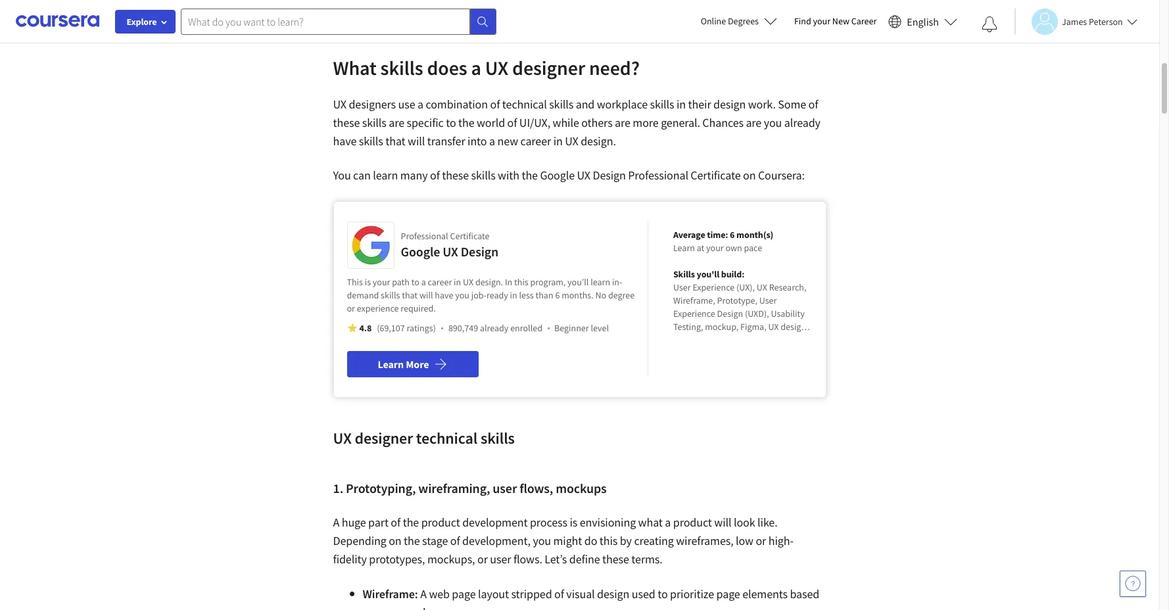 Task type: vqa. For each thing, say whether or not it's contained in the screenshot.
design. within the UX designers use a combination of technical skills and workplace skills in their design work. Some of these skills are specific to the world of UI/UX, while others are more general. Chances are you already have skills that will transfer into a new career in UX design.
yes



Task type: locate. For each thing, give the bounding box(es) containing it.
huge
[[342, 515, 366, 530]]

your right find
[[813, 15, 831, 27]]

0 horizontal spatial your
[[373, 276, 390, 288]]

technical inside ux designers use a combination of technical skills and workplace skills in their design work. some of these skills are specific to the world of ui/ux, while others are more general. chances are you already have skills that will transfer into a new career in ux design.
[[502, 97, 547, 112]]

already down some
[[784, 115, 821, 130]]

will up "required." at the left of the page
[[420, 289, 433, 301]]

6 up own
[[730, 229, 735, 241]]

a
[[333, 515, 340, 530], [420, 587, 427, 602]]

technical
[[502, 97, 547, 112], [416, 428, 478, 449]]

1 horizontal spatial 6
[[730, 229, 735, 241]]

ux left designers
[[333, 97, 347, 112]]

professional certificate google ux design
[[401, 230, 499, 260]]

ux inside this is your path to a career in ux design. in this program, you'll learn in- demand skills that will have you job-ready in less than 6 months. no degree or experience required.
[[463, 276, 474, 288]]

0 vertical spatial a
[[333, 515, 340, 530]]

ux up job-
[[463, 276, 474, 288]]

0 horizontal spatial is
[[365, 276, 371, 288]]

career down the ui/ux,
[[521, 134, 551, 149]]

0 vertical spatial is
[[365, 276, 371, 288]]

0 horizontal spatial career
[[428, 276, 452, 288]]

learn inside button
[[378, 358, 404, 371]]

a inside a web page layout stripped of visual design used to prioritize page elements based on user needs
[[420, 587, 427, 602]]

skills up can
[[359, 134, 383, 149]]

you inside a huge part of the product development process is envisioning what a product will look like. depending on the stage of development, you might do this by creating wireframes, low or high- fidelity prototypes, mockups, or user flows. let's define these terms.
[[533, 533, 551, 549]]

on inside a huge part of the product development process is envisioning what a product will look like. depending on the stage of development, you might do this by creating wireframes, low or high- fidelity prototypes, mockups, or user flows. let's define these terms.
[[389, 533, 402, 549]]

in
[[505, 276, 513, 288]]

ux inside professional certificate google ux design
[[443, 243, 458, 260]]

1 horizontal spatial already
[[784, 115, 821, 130]]

1 vertical spatial google
[[401, 243, 440, 260]]

chances
[[703, 115, 744, 130]]

a right path
[[421, 276, 426, 288]]

let's
[[545, 552, 567, 567]]

user
[[673, 281, 691, 293], [759, 295, 777, 306]]

what skills does a ux designer need?
[[333, 55, 640, 80]]

2 vertical spatial you
[[533, 533, 551, 549]]

0 horizontal spatial 6
[[555, 289, 560, 301]]

2 horizontal spatial on
[[743, 168, 756, 183]]

1 horizontal spatial this
[[600, 533, 618, 549]]

this left by
[[600, 533, 618, 549]]

a right 'does'
[[471, 55, 481, 80]]

None search field
[[181, 8, 497, 35]]

1 horizontal spatial technical
[[502, 97, 547, 112]]

you left job-
[[455, 289, 470, 301]]

1 vertical spatial career
[[428, 276, 452, 288]]

or right low
[[756, 533, 766, 549]]

your
[[813, 15, 831, 27], [706, 242, 724, 254], [373, 276, 390, 288]]

design left used
[[597, 587, 630, 602]]

a inside a huge part of the product development process is envisioning what a product will look like. depending on the stage of development, you might do this by creating wireframes, low or high- fidelity prototypes, mockups, or user flows. let's define these terms.
[[665, 515, 671, 530]]

learn right can
[[373, 168, 398, 183]]

0 vertical spatial your
[[813, 15, 831, 27]]

will
[[408, 134, 425, 149], [420, 289, 433, 301], [714, 515, 732, 530]]

2 horizontal spatial these
[[602, 552, 629, 567]]

specific
[[407, 115, 444, 130]]

0 horizontal spatial to
[[412, 276, 420, 288]]

1 horizontal spatial career
[[521, 134, 551, 149]]

in
[[677, 97, 686, 112], [554, 134, 563, 149], [454, 276, 461, 288], [510, 289, 517, 301]]

0 horizontal spatial learn
[[378, 358, 404, 371]]

some
[[778, 97, 806, 112]]

0 horizontal spatial user
[[673, 281, 691, 293]]

the inside ux designers use a combination of technical skills and workplace skills in their design work. some of these skills are specific to the world of ui/ux, while others are more general. chances are you already have skills that will transfer into a new career in ux design.
[[458, 115, 475, 130]]

1 vertical spatial you
[[455, 289, 470, 301]]

these
[[333, 115, 360, 130], [442, 168, 469, 183], [602, 552, 629, 567]]

learn up no
[[591, 276, 610, 288]]

1 horizontal spatial learn
[[673, 242, 695, 254]]

of left visual
[[554, 587, 564, 602]]

0 horizontal spatial designer
[[355, 428, 413, 449]]

1 vertical spatial these
[[442, 168, 469, 183]]

on down wireframe:
[[363, 605, 375, 610]]

james
[[1062, 15, 1087, 27]]

1 horizontal spatial design.
[[581, 134, 616, 149]]

google down professional
[[401, 243, 440, 260]]

a
[[471, 55, 481, 80], [418, 97, 424, 112], [489, 134, 495, 149], [421, 276, 426, 288], [665, 515, 671, 530]]

1 horizontal spatial page
[[717, 587, 740, 602]]

that down use
[[386, 134, 406, 149]]

user down wireframe:
[[378, 605, 399, 610]]

1 vertical spatial designer
[[355, 428, 413, 449]]

1 vertical spatial to
[[412, 276, 420, 288]]

ux down certificate
[[443, 243, 458, 260]]

already inside ux designers use a combination of technical skills and workplace skills in their design work. some of these skills are specific to the world of ui/ux, while others are more general. chances are you already have skills that will transfer into a new career in ux design.
[[784, 115, 821, 130]]

1 horizontal spatial your
[[706, 242, 724, 254]]

2 horizontal spatial you
[[764, 115, 782, 130]]

design down certificate
[[461, 243, 499, 260]]

ux right 'does'
[[485, 55, 509, 80]]

a right "what"
[[665, 515, 671, 530]]

0 vertical spatial design
[[593, 168, 626, 183]]

career
[[521, 134, 551, 149], [428, 276, 452, 288]]

path
[[392, 276, 410, 288]]

1 vertical spatial your
[[706, 242, 724, 254]]

2 horizontal spatial design
[[717, 308, 743, 320]]

0 vertical spatial career
[[521, 134, 551, 149]]

user down development,
[[490, 552, 511, 567]]

page right prioritize
[[717, 587, 740, 602]]

1 vertical spatial 6
[[555, 289, 560, 301]]

the right the with at top left
[[522, 168, 538, 183]]

0 vertical spatial to
[[446, 115, 456, 130]]

these inside ux designers use a combination of technical skills and workplace skills in their design work. some of these skills are specific to the world of ui/ux, while others are more general. chances are you already have skills that will transfer into a new career in ux design.
[[333, 115, 360, 130]]

skills left the with at top left
[[471, 168, 496, 183]]

design. up ready
[[475, 276, 503, 288]]

user up (uxd),
[[759, 295, 777, 306]]

1 horizontal spatial to
[[446, 115, 456, 130]]

0 horizontal spatial or
[[347, 303, 355, 314]]

4.8
[[359, 322, 372, 334]]

with
[[498, 168, 520, 183]]

1 vertical spatial this
[[600, 533, 618, 549]]

on up prototypes,
[[389, 533, 402, 549]]

1 vertical spatial user
[[759, 295, 777, 306]]

design. down others on the top of page
[[581, 134, 616, 149]]

user inside a web page layout stripped of visual design used to prioritize page elements based on user needs
[[378, 605, 399, 610]]

you down process
[[533, 533, 551, 549]]

0 horizontal spatial are
[[389, 115, 405, 130]]

a for huge
[[333, 515, 340, 530]]

2 vertical spatial on
[[363, 605, 375, 610]]

1 vertical spatial is
[[570, 515, 578, 530]]

6
[[730, 229, 735, 241], [555, 289, 560, 301]]

0 horizontal spatial design
[[461, 243, 499, 260]]

this right the in
[[514, 276, 529, 288]]

1 horizontal spatial or
[[477, 552, 488, 567]]

that inside this is your path to a career in ux design. in this program, you'll learn in- demand skills that will have you job-ready in less than 6 months. no degree or experience required.
[[402, 289, 418, 301]]

2 horizontal spatial to
[[658, 587, 668, 602]]

ux designers use a combination of technical skills and workplace skills in their design work. some of these skills are specific to the world of ui/ux, while others are more general. chances are you already have skills that will transfer into a new career in ux design.
[[333, 97, 821, 149]]

1 horizontal spatial these
[[442, 168, 469, 183]]

1 vertical spatial a
[[420, 587, 427, 602]]

user left the flows,
[[493, 480, 517, 497]]

design. inside this is your path to a career in ux design. in this program, you'll learn in- demand skills that will have you job-ready in less than 6 months. no degree or experience required.
[[475, 276, 503, 288]]

elements
[[743, 587, 788, 602]]

0 vertical spatial already
[[784, 115, 821, 130]]

0 vertical spatial learn
[[373, 168, 398, 183]]

user down skills
[[673, 281, 691, 293]]

6 inside this is your path to a career in ux design. in this program, you'll learn in- demand skills that will have you job-ready in less than 6 months. no degree or experience required.
[[555, 289, 560, 301]]

is up the might at left bottom
[[570, 515, 578, 530]]

or down demand
[[347, 303, 355, 314]]

wireframe:
[[363, 587, 418, 602]]

figma,
[[741, 321, 767, 333]]

skills up while
[[549, 97, 574, 112]]

you'll
[[568, 276, 589, 288]]

do
[[585, 533, 597, 549]]

find
[[794, 15, 811, 27]]

your inside this is your path to a career in ux design. in this program, you'll learn in- demand skills that will have you job-ready in less than 6 months. no degree or experience required.
[[373, 276, 390, 288]]

What do you want to learn? text field
[[181, 8, 470, 35]]

1 horizontal spatial design
[[714, 97, 746, 112]]

1 horizontal spatial product
[[673, 515, 712, 530]]

on left coursera:
[[743, 168, 756, 183]]

use
[[398, 97, 415, 112]]

technical up wireframing,
[[416, 428, 478, 449]]

layout
[[478, 587, 509, 602]]

2 vertical spatial user
[[378, 605, 399, 610]]

english
[[907, 15, 939, 28]]

design down 'usability' in the right bottom of the page
[[781, 321, 806, 333]]

design up 'chances'
[[714, 97, 746, 112]]

the down combination
[[458, 115, 475, 130]]

google image
[[351, 226, 390, 265]]

learn inside this is your path to a career in ux design. in this program, you'll learn in- demand skills that will have you job-ready in less than 6 months. no degree or experience required.
[[591, 276, 610, 288]]

1 horizontal spatial learn
[[591, 276, 610, 288]]

0 horizontal spatial you
[[455, 289, 470, 301]]

0 vertical spatial or
[[347, 303, 355, 314]]

designers
[[349, 97, 396, 112]]

enrolled
[[510, 322, 543, 334]]

product up stage
[[421, 515, 460, 530]]

ux down 'usability' in the right bottom of the page
[[768, 321, 779, 333]]

on inside a web page layout stripped of visual design used to prioritize page elements based on user needs
[[363, 605, 375, 610]]

you
[[333, 168, 351, 183]]

program,
[[530, 276, 566, 288]]

the left stage
[[404, 533, 420, 549]]

prototype,
[[717, 295, 758, 306]]

what
[[333, 55, 377, 80]]

on
[[743, 168, 756, 183], [389, 533, 402, 549], [363, 605, 375, 610]]

0 horizontal spatial google
[[401, 243, 440, 260]]

your left path
[[373, 276, 390, 288]]

a up needs
[[420, 587, 427, 602]]

2 vertical spatial design
[[717, 308, 743, 320]]

3 are from the left
[[746, 115, 762, 130]]

of up mockups, at the bottom of page
[[450, 533, 460, 549]]

these down the transfer
[[442, 168, 469, 183]]

have up you
[[333, 134, 357, 149]]

design
[[593, 168, 626, 183], [461, 243, 499, 260], [717, 308, 743, 320]]

0 vertical spatial have
[[333, 134, 357, 149]]

2 horizontal spatial are
[[746, 115, 762, 130]]

designer
[[512, 55, 585, 80], [355, 428, 413, 449]]

2 vertical spatial design
[[597, 587, 630, 602]]

0 horizontal spatial design.
[[475, 276, 503, 288]]

learn left the more at the bottom left of page
[[378, 358, 404, 371]]

learn inside average time: 6 month(s) learn at your own pace
[[673, 242, 695, 254]]

designer up the prototyping,
[[355, 428, 413, 449]]

0 horizontal spatial these
[[333, 115, 360, 130]]

experience down you'll
[[693, 281, 735, 293]]

1 vertical spatial user
[[490, 552, 511, 567]]

0 horizontal spatial this
[[514, 276, 529, 288]]

0 vertical spatial designer
[[512, 55, 585, 80]]

0 vertical spatial these
[[333, 115, 360, 130]]

0 horizontal spatial product
[[421, 515, 460, 530]]

month(s)
[[737, 229, 774, 241]]

have inside ux designers use a combination of technical skills and workplace skills in their design work. some of these skills are specific to the world of ui/ux, while others are more general. chances are you already have skills that will transfer into a new career in ux design.
[[333, 134, 357, 149]]

google right the with at top left
[[540, 168, 575, 183]]

pace
[[744, 242, 762, 254]]

learn down average
[[673, 242, 695, 254]]

0 vertical spatial that
[[386, 134, 406, 149]]

that up "required." at the left of the page
[[402, 289, 418, 301]]

help center image
[[1125, 576, 1141, 592]]

this
[[514, 276, 529, 288], [600, 533, 618, 549]]

0 horizontal spatial page
[[452, 587, 476, 602]]

flows.
[[514, 552, 542, 567]]

1 vertical spatial learn
[[591, 276, 610, 288]]

high-
[[769, 533, 794, 549]]

1 vertical spatial have
[[435, 289, 453, 301]]

(uxd),
[[745, 308, 769, 320]]

experience down wireframe,
[[673, 308, 715, 320]]

online
[[701, 15, 726, 27]]

is
[[365, 276, 371, 288], [570, 515, 578, 530]]

learn more button
[[347, 351, 478, 378]]

envisioning
[[580, 515, 636, 530]]

a inside this is your path to a career in ux design. in this program, you'll learn in- demand skills that will have you job-ready in less than 6 months. no degree or experience required.
[[421, 276, 426, 288]]

1 vertical spatial already
[[480, 322, 509, 334]]

like.
[[758, 515, 778, 530]]

0 vertical spatial on
[[743, 168, 756, 183]]

page right web on the bottom of page
[[452, 587, 476, 602]]

this inside a huge part of the product development process is envisioning what a product will look like. depending on the stage of development, you might do this by creating wireframes, low or high- fidelity prototypes, mockups, or user flows. let's define these terms.
[[600, 533, 618, 549]]

designer up "and"
[[512, 55, 585, 80]]

1 vertical spatial technical
[[416, 428, 478, 449]]

career inside this is your path to a career in ux design. in this program, you'll learn in- demand skills that will have you job-ready in less than 6 months. no degree or experience required.
[[428, 276, 452, 288]]

user inside a huge part of the product development process is envisioning what a product will look like. depending on the stage of development, you might do this by creating wireframes, low or high- fidelity prototypes, mockups, or user flows. let's define these terms.
[[490, 552, 511, 567]]

of inside a web page layout stripped of visual design used to prioritize page elements based on user needs
[[554, 587, 564, 602]]

this
[[347, 276, 363, 288]]

6 right than
[[555, 289, 560, 301]]

have up "required." at the left of the page
[[435, 289, 453, 301]]

explore button
[[115, 10, 176, 34]]

a right use
[[418, 97, 424, 112]]

skills
[[381, 55, 423, 80], [549, 97, 574, 112], [650, 97, 675, 112], [362, 115, 387, 130], [359, 134, 383, 149], [471, 168, 496, 183], [381, 289, 400, 301], [481, 428, 515, 449]]

average
[[673, 229, 705, 241]]

2 vertical spatial these
[[602, 552, 629, 567]]

will inside ux designers use a combination of technical skills and workplace skills in their design work. some of these skills are specific to the world of ui/ux, while others are more general. chances are you already have skills that will transfer into a new career in ux design.
[[408, 134, 425, 149]]

you down work.
[[764, 115, 782, 130]]

career up "required." at the left of the page
[[428, 276, 452, 288]]

0 vertical spatial 6
[[730, 229, 735, 241]]

0 vertical spatial google
[[540, 168, 575, 183]]

2 horizontal spatial your
[[813, 15, 831, 27]]

1 vertical spatial on
[[389, 533, 402, 549]]

ux down ux designers use a combination of technical skills and workplace skills in their design work. some of these skills are specific to the world of ui/ux, while others are more general. chances are you already have skills that will transfer into a new career in ux design.
[[577, 168, 591, 183]]

0 horizontal spatial technical
[[416, 428, 478, 449]]

experience
[[357, 303, 399, 314]]

2 horizontal spatial or
[[756, 533, 766, 549]]

0 vertical spatial will
[[408, 134, 425, 149]]

design down prototype,
[[717, 308, 743, 320]]

0 vertical spatial design.
[[581, 134, 616, 149]]

these down by
[[602, 552, 629, 567]]

0 vertical spatial technical
[[502, 97, 547, 112]]

in up general.
[[677, 97, 686, 112]]

1 vertical spatial learn
[[378, 358, 404, 371]]

learn more
[[378, 358, 429, 371]]

skills down path
[[381, 289, 400, 301]]

find your new career
[[794, 15, 877, 27]]

2 vertical spatial will
[[714, 515, 732, 530]]

1 vertical spatial will
[[420, 289, 433, 301]]

wireframes,
[[676, 533, 734, 549]]

0 horizontal spatial a
[[333, 515, 340, 530]]

1 horizontal spatial is
[[570, 515, 578, 530]]

are down workplace
[[615, 115, 631, 130]]

1 product from the left
[[421, 515, 460, 530]]

are down use
[[389, 115, 405, 130]]

of right some
[[809, 97, 818, 112]]

will left look
[[714, 515, 732, 530]]

technical up the ui/ux,
[[502, 97, 547, 112]]

learn
[[673, 242, 695, 254], [378, 358, 404, 371]]

1 are from the left
[[389, 115, 405, 130]]

the
[[458, 115, 475, 130], [522, 168, 538, 183], [403, 515, 419, 530], [404, 533, 420, 549]]

into
[[468, 134, 487, 149]]

fidelity
[[333, 552, 367, 567]]

of right many
[[430, 168, 440, 183]]

visual
[[567, 587, 595, 602]]

on for coursera:
[[743, 168, 756, 183]]

0 vertical spatial user
[[673, 281, 691, 293]]

design left professional on the top of the page
[[593, 168, 626, 183]]

these down designers
[[333, 115, 360, 130]]

1 horizontal spatial a
[[420, 587, 427, 602]]

james peterson button
[[1015, 8, 1138, 35]]

of up new
[[507, 115, 517, 130]]

design inside a web page layout stripped of visual design used to prioritize page elements based on user needs
[[597, 587, 630, 602]]

already right 890,749
[[480, 322, 509, 334]]

is right this at the top of the page
[[365, 276, 371, 288]]

career
[[852, 15, 877, 27]]

a left the huge
[[333, 515, 340, 530]]

to right path
[[412, 276, 420, 288]]

a inside a huge part of the product development process is envisioning what a product will look like. depending on the stage of development, you might do this by creating wireframes, low or high- fidelity prototypes, mockups, or user flows. let's define these terms.
[[333, 515, 340, 530]]

product up wireframes,
[[673, 515, 712, 530]]

1 horizontal spatial user
[[759, 295, 777, 306]]



Task type: describe. For each thing, give the bounding box(es) containing it.
prioritize
[[670, 587, 714, 602]]

skills up use
[[381, 55, 423, 80]]

depending
[[333, 533, 387, 549]]

degrees
[[728, 15, 759, 27]]

of up world
[[490, 97, 500, 112]]

in left less
[[510, 289, 517, 301]]

1 horizontal spatial design
[[593, 168, 626, 183]]

1.
[[333, 480, 343, 497]]

1. prototyping, wireframing, user flows, mockups
[[333, 480, 607, 497]]

job-
[[471, 289, 487, 301]]

ux designer technical skills
[[333, 428, 515, 449]]

your inside average time: 6 month(s) learn at your own pace
[[706, 242, 724, 254]]

many
[[400, 168, 428, 183]]

jobs
[[673, 334, 690, 346]]

look
[[734, 515, 755, 530]]

usability
[[771, 308, 805, 320]]

development
[[462, 515, 528, 530]]

you can learn many of these skills with the google ux design professional certificate on coursera:
[[333, 168, 805, 183]]

build:
[[721, 268, 745, 280]]

in down while
[[554, 134, 563, 149]]

skills you'll build: user experience (ux), ux research, wireframe, prototype, user experience design (uxd), usability testing, mockup, figma, ux design jobs
[[673, 268, 807, 346]]

1 horizontal spatial designer
[[512, 55, 585, 80]]

and
[[576, 97, 595, 112]]

in down professional certificate google ux design
[[454, 276, 461, 288]]

work.
[[748, 97, 776, 112]]

will inside this is your path to a career in ux design. in this program, you'll learn in- demand skills that will have you job-ready in less than 6 months. no degree or experience required.
[[420, 289, 433, 301]]

to inside ux designers use a combination of technical skills and workplace skills in their design work. some of these skills are specific to the world of ui/ux, while others are more general. chances are you already have skills that will transfer into a new career in ux design.
[[446, 115, 456, 130]]

needs
[[401, 605, 431, 610]]

james peterson
[[1062, 15, 1123, 27]]

a web page layout stripped of visual design used to prioritize page elements based on user needs
[[363, 587, 820, 610]]

creating
[[634, 533, 674, 549]]

design inside skills you'll build: user experience (ux), ux research, wireframe, prototype, user experience design (uxd), usability testing, mockup, figma, ux design jobs
[[781, 321, 806, 333]]

a huge part of the product development process is envisioning what a product will look like. depending on the stage of development, you might do this by creating wireframes, low or high- fidelity prototypes, mockups, or user flows. let's define these terms.
[[333, 515, 794, 567]]

ux up 1.
[[333, 428, 352, 449]]

used
[[632, 587, 656, 602]]

web
[[429, 587, 450, 602]]

peterson
[[1089, 15, 1123, 27]]

mockup,
[[705, 321, 739, 333]]

this inside this is your path to a career in ux design. in this program, you'll learn in- demand skills that will have you job-ready in less than 6 months. no degree or experience required.
[[514, 276, 529, 288]]

career inside ux designers use a combination of technical skills and workplace skills in their design work. some of these skills are specific to the world of ui/ux, while others are more general. chances are you already have skills that will transfer into a new career in ux design.
[[521, 134, 551, 149]]

mockups
[[556, 480, 607, 497]]

of right the part
[[391, 515, 401, 530]]

a for web
[[420, 587, 427, 602]]

to inside this is your path to a career in ux design. in this program, you'll learn in- demand skills that will have you job-ready in less than 6 months. no degree or experience required.
[[412, 276, 420, 288]]

combination
[[426, 97, 488, 112]]

testing,
[[673, 321, 703, 333]]

coursera image
[[16, 11, 99, 32]]

professional
[[401, 230, 448, 242]]

skills up more at the top right of the page
[[650, 97, 675, 112]]

1 page from the left
[[452, 587, 476, 602]]

time:
[[707, 229, 728, 241]]

find your new career link
[[788, 13, 884, 30]]

prototyping,
[[346, 480, 416, 497]]

have inside this is your path to a career in ux design. in this program, you'll learn in- demand skills that will have you job-ready in less than 6 months. no degree or experience required.
[[435, 289, 453, 301]]

0 horizontal spatial already
[[480, 322, 509, 334]]

google inside professional certificate google ux design
[[401, 243, 440, 260]]

degree
[[608, 289, 635, 301]]

will inside a huge part of the product development process is envisioning what a product will look like. depending on the stage of development, you might do this by creating wireframes, low or high- fidelity prototypes, mockups, or user flows. let's define these terms.
[[714, 515, 732, 530]]

at
[[697, 242, 705, 254]]

to inside a web page layout stripped of visual design used to prioritize page elements based on user needs
[[658, 587, 668, 602]]

ready
[[487, 289, 508, 301]]

might
[[553, 533, 582, 549]]

wireframing,
[[418, 480, 490, 497]]

1 vertical spatial experience
[[673, 308, 715, 320]]

skills
[[673, 268, 695, 280]]

required.
[[401, 303, 436, 314]]

1 horizontal spatial google
[[540, 168, 575, 183]]

ux right (ux), at the right top of page
[[757, 281, 767, 293]]

6 inside average time: 6 month(s) learn at your own pace
[[730, 229, 735, 241]]

1 vertical spatial or
[[756, 533, 766, 549]]

online degrees
[[701, 15, 759, 27]]

beginner level
[[554, 322, 609, 334]]

flows,
[[520, 480, 553, 497]]

you inside ux designers use a combination of technical skills and workplace skills in their design work. some of these skills are specific to the world of ui/ux, while others are more general. chances are you already have skills that will transfer into a new career in ux design.
[[764, 115, 782, 130]]

2 vertical spatial or
[[477, 552, 488, 567]]

0 vertical spatial experience
[[693, 281, 735, 293]]

2 are from the left
[[615, 115, 631, 130]]

you'll
[[697, 268, 720, 280]]

what
[[638, 515, 663, 530]]

design inside professional certificate google ux design
[[461, 243, 499, 260]]

while
[[553, 115, 579, 130]]

certificate
[[691, 168, 741, 183]]

based
[[790, 587, 820, 602]]

design inside ux designers use a combination of technical skills and workplace skills in their design work. some of these skills are specific to the world of ui/ux, while others are more general. chances are you already have skills that will transfer into a new career in ux design.
[[714, 97, 746, 112]]

design. inside ux designers use a combination of technical skills and workplace skills in their design work. some of these skills are specific to the world of ui/ux, while others are more general. chances are you already have skills that will transfer into a new career in ux design.
[[581, 134, 616, 149]]

skills down designers
[[362, 115, 387, 130]]

professional
[[628, 168, 689, 183]]

on for user
[[363, 605, 375, 610]]

stripped
[[511, 587, 552, 602]]

the right the part
[[403, 515, 419, 530]]

demand
[[347, 289, 379, 301]]

stage
[[422, 533, 448, 549]]

general.
[[661, 115, 700, 130]]

does
[[427, 55, 467, 80]]

skills up 1. prototyping, wireframing, user flows, mockups
[[481, 428, 515, 449]]

890,749 already enrolled
[[448, 322, 543, 334]]

more
[[406, 358, 429, 371]]

new
[[833, 15, 850, 27]]

or inside this is your path to a career in ux design. in this program, you'll learn in- demand skills that will have you job-ready in less than 6 months. no degree or experience required.
[[347, 303, 355, 314]]

2 page from the left
[[717, 587, 740, 602]]

design inside skills you'll build: user experience (ux), ux research, wireframe, prototype, user experience design (uxd), usability testing, mockup, figma, ux design jobs
[[717, 308, 743, 320]]

2 product from the left
[[673, 515, 712, 530]]

is inside a huge part of the product development process is envisioning what a product will look like. depending on the stage of development, you might do this by creating wireframes, low or high- fidelity prototypes, mockups, or user flows. let's define these terms.
[[570, 515, 578, 530]]

online degrees button
[[690, 7, 788, 36]]

average time: 6 month(s) learn at your own pace
[[673, 229, 774, 254]]

workplace
[[597, 97, 648, 112]]

research,
[[769, 281, 807, 293]]

skills inside this is your path to a career in ux design. in this program, you'll learn in- demand skills that will have you job-ready in less than 6 months. no degree or experience required.
[[381, 289, 400, 301]]

show notifications image
[[982, 16, 998, 32]]

0 horizontal spatial learn
[[373, 168, 398, 183]]

than
[[536, 289, 554, 301]]

transfer
[[427, 134, 465, 149]]

by
[[620, 533, 632, 549]]

less
[[519, 289, 534, 301]]

their
[[688, 97, 711, 112]]

process
[[530, 515, 568, 530]]

wireframe,
[[673, 295, 715, 306]]

a right into
[[489, 134, 495, 149]]

is inside this is your path to a career in ux design. in this program, you'll learn in- demand skills that will have you job-ready in less than 6 months. no degree or experience required.
[[365, 276, 371, 288]]

more
[[633, 115, 659, 130]]

need?
[[589, 55, 640, 80]]

you inside this is your path to a career in ux design. in this program, you'll learn in- demand skills that will have you job-ready in less than 6 months. no degree or experience required.
[[455, 289, 470, 301]]

these inside a huge part of the product development process is envisioning what a product will look like. depending on the stage of development, you might do this by creating wireframes, low or high- fidelity prototypes, mockups, or user flows. let's define these terms.
[[602, 552, 629, 567]]

development,
[[462, 533, 531, 549]]

(ux),
[[737, 281, 755, 293]]

coursera:
[[758, 168, 805, 183]]

0 vertical spatial user
[[493, 480, 517, 497]]

ux down while
[[565, 134, 579, 149]]

explore
[[127, 16, 157, 28]]

that inside ux designers use a combination of technical skills and workplace skills in their design work. some of these skills are specific to the world of ui/ux, while others are more general. chances are you already have skills that will transfer into a new career in ux design.
[[386, 134, 406, 149]]

new
[[498, 134, 518, 149]]



